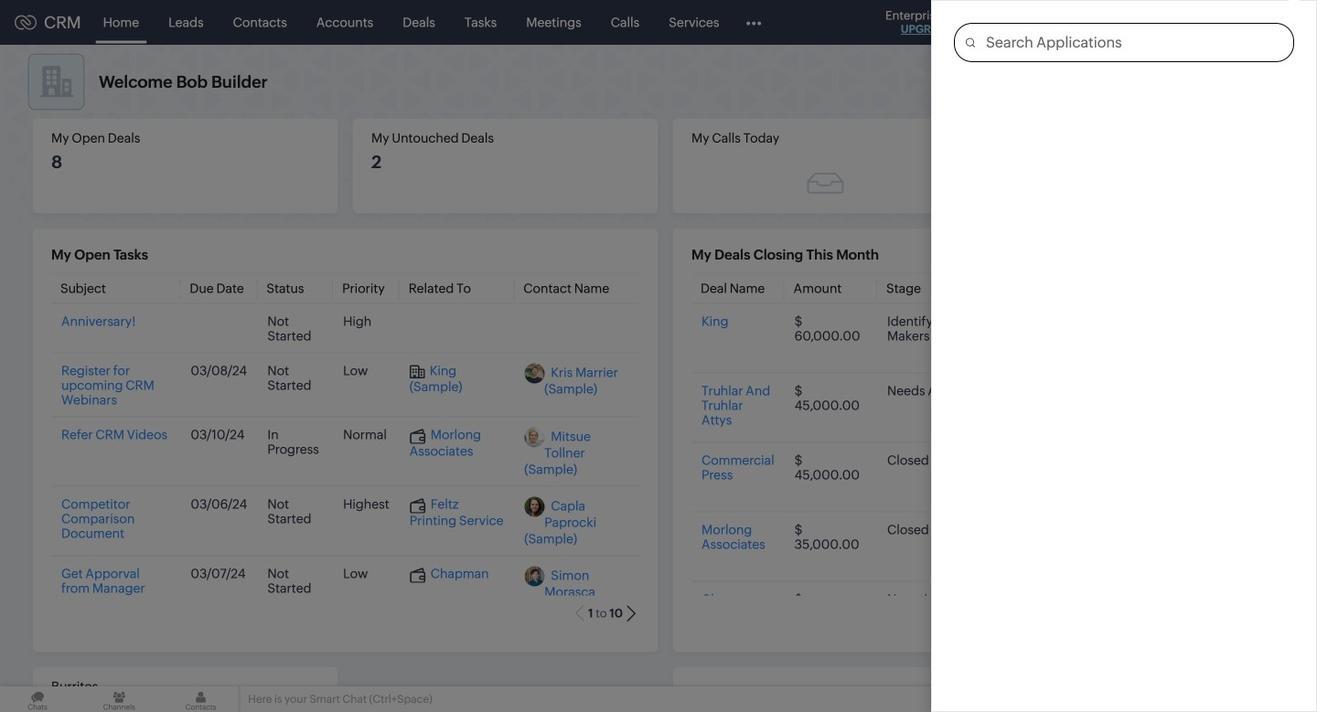 Task type: locate. For each thing, give the bounding box(es) containing it.
channels image
[[82, 687, 157, 712]]

Search Applications text field
[[975, 24, 1293, 61]]

signals element
[[1077, 0, 1112, 45]]

profile image
[[1235, 8, 1264, 37]]

logo image
[[15, 15, 37, 30]]

chats image
[[0, 687, 75, 712]]

search image
[[1051, 15, 1066, 30]]

signals image
[[1088, 15, 1101, 30]]



Task type: describe. For each thing, give the bounding box(es) containing it.
contacts image
[[163, 687, 238, 712]]

calendar image
[[1123, 15, 1139, 30]]

search element
[[1040, 0, 1077, 45]]

profile element
[[1224, 0, 1275, 44]]



Task type: vqa. For each thing, say whether or not it's contained in the screenshot.
Search element
yes



